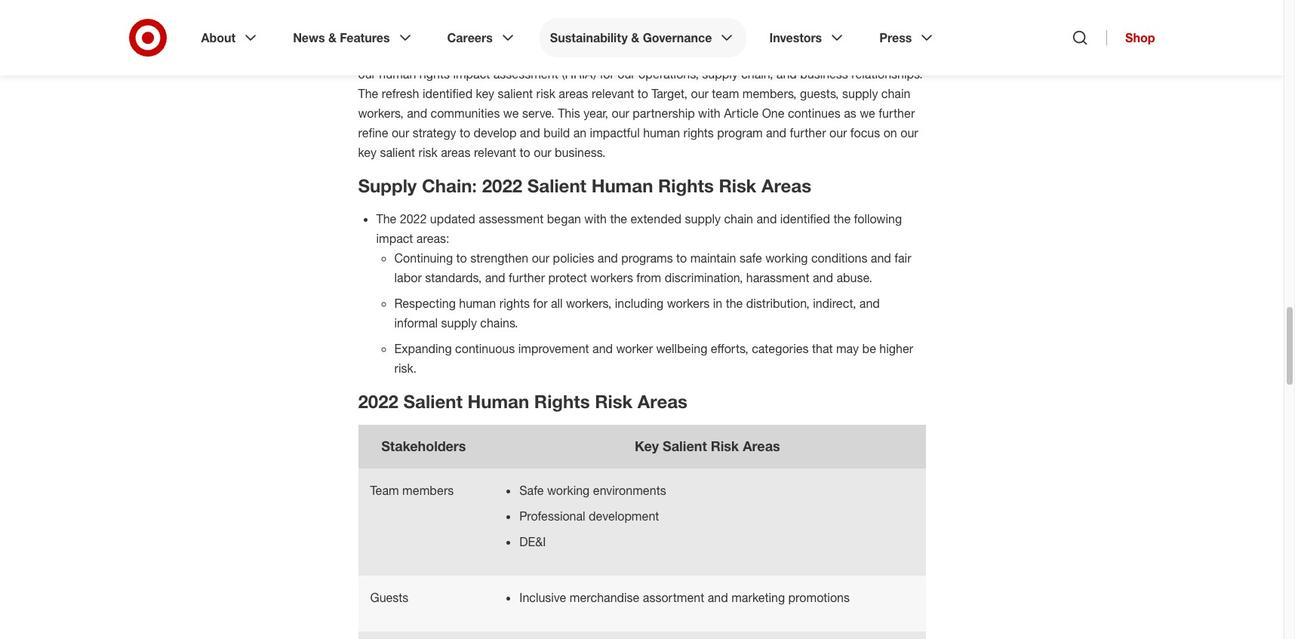 Task type: describe. For each thing, give the bounding box(es) containing it.
that
[[812, 341, 833, 356]]

safe
[[740, 251, 762, 266]]

operations,
[[639, 66, 699, 81]]

and inside "the 2022 updated assessment began with the extended supply chain and identified the following impact areas:"
[[757, 211, 777, 226]]

our inside continuing to strengthen our policies and programs to maintain safe working conditions and fair labor standards, and further protect workers from discrimination, harassment and abuse.
[[532, 251, 550, 266]]

1 vertical spatial further
[[790, 125, 826, 140]]

0 vertical spatial risk
[[719, 174, 757, 197]]

supply
[[358, 174, 417, 197]]

respecting
[[394, 296, 456, 311]]

business.
[[555, 145, 606, 160]]

and right policies
[[598, 251, 618, 266]]

our right on
[[901, 125, 919, 140]]

the inside "the 2022 updated assessment began with the extended supply chain and identified the following impact areas:"
[[376, 211, 397, 226]]

labor
[[394, 270, 422, 285]]

following
[[854, 211, 902, 226]]

abuse.
[[837, 270, 873, 285]]

1 vertical spatial risk
[[419, 145, 438, 160]]

1 vertical spatial areas
[[638, 390, 688, 413]]

news
[[293, 30, 325, 45]]

as
[[844, 106, 857, 121]]

updated
[[430, 211, 476, 226]]

workers, inside in 2022, target partnered with article one, an expert business and human rights consultancy, to refresh our human rights impact assessment (hria) for our operations, supply chain, and business relationships. the refresh identified key salient risk areas relevant to target, our team members, guests, supply chain workers, and communities we serve. this year, our partnership with article one continues as we further refine our strategy to develop and build an impactful human rights program and further our focus on our key salient risk areas relevant to our business.
[[358, 106, 404, 121]]

and down governance
[[697, 47, 717, 62]]

1 horizontal spatial business
[[800, 66, 848, 81]]

1 vertical spatial article
[[724, 106, 759, 121]]

0 vertical spatial 2022
[[482, 174, 523, 197]]

our down 'expert'
[[618, 66, 635, 81]]

shop link
[[1107, 30, 1155, 45]]

and inside respecting human rights for all workers, including workers in the distribution, indirect, and informal supply chains.
[[860, 296, 880, 311]]

target
[[405, 47, 438, 62]]

to down the communities
[[460, 125, 470, 140]]

respecting human rights for all workers, including workers in the distribution, indirect, and informal supply chains.
[[394, 296, 880, 331]]

to up relationships.
[[865, 47, 875, 62]]

discrimination,
[[665, 270, 743, 285]]

marketing
[[732, 590, 785, 605]]

& for news
[[328, 30, 337, 45]]

strategy
[[413, 125, 456, 140]]

1 horizontal spatial refresh
[[879, 47, 916, 62]]

programs
[[622, 251, 673, 266]]

1 vertical spatial human
[[468, 390, 529, 413]]

2 horizontal spatial further
[[879, 106, 915, 121]]

supply up as
[[843, 86, 878, 101]]

0 horizontal spatial with
[[498, 47, 521, 62]]

indirect,
[[813, 296, 856, 311]]

guests
[[370, 590, 409, 605]]

1 horizontal spatial risk
[[536, 86, 556, 101]]

for inside respecting human rights for all workers, including workers in the distribution, indirect, and informal supply chains.
[[533, 296, 548, 311]]

about link
[[191, 18, 270, 57]]

maintain
[[691, 251, 736, 266]]

chains.
[[480, 316, 518, 331]]

0 vertical spatial areas
[[762, 174, 812, 197]]

policies
[[553, 251, 594, 266]]

working inside continuing to strengthen our policies and programs to maintain safe working conditions and fair labor standards, and further protect workers from discrimination, harassment and abuse.
[[766, 251, 808, 266]]

safe working environments
[[520, 483, 670, 498]]

to left target,
[[638, 86, 648, 101]]

focus
[[851, 125, 880, 140]]

supply up 'team'
[[702, 66, 738, 81]]

and left fair
[[871, 251, 891, 266]]

press
[[880, 30, 912, 45]]

to up discrimination, at the right top of the page
[[677, 251, 687, 266]]

in
[[713, 296, 723, 311]]

higher
[[880, 341, 914, 356]]

0 horizontal spatial rights
[[534, 390, 590, 413]]

expanding continuous improvement and worker wellbeing efforts, categories that may be higher risk.
[[394, 341, 914, 376]]

0 horizontal spatial the
[[610, 211, 628, 226]]

0 horizontal spatial article
[[524, 47, 559, 62]]

2 we from the left
[[860, 106, 876, 121]]

team members
[[370, 483, 454, 498]]

1 vertical spatial refresh
[[382, 86, 419, 101]]

the inside in 2022, target partnered with article one, an expert business and human rights consultancy, to refresh our human rights impact assessment (hria) for our operations, supply chain, and business relationships. the refresh identified key salient risk areas relevant to target, our team members, guests, supply chain workers, and communities we serve. this year, our partnership with article one continues as we further refine our strategy to develop and build an impactful human rights program and further our focus on our key salient risk areas relevant to our business.
[[358, 86, 379, 101]]

environments
[[593, 483, 666, 498]]

2 vertical spatial areas
[[743, 438, 780, 454]]

and up 'strategy'
[[407, 106, 427, 121]]

on
[[884, 125, 897, 140]]

merchandise
[[570, 590, 640, 605]]

professional development
[[520, 509, 663, 524]]

about
[[201, 30, 236, 45]]

harassment
[[747, 270, 810, 285]]

human inside respecting human rights for all workers, including workers in the distribution, indirect, and informal supply chains.
[[459, 296, 496, 311]]

team
[[712, 86, 739, 101]]

1 vertical spatial relevant
[[474, 145, 517, 160]]

and up members,
[[777, 66, 797, 81]]

key
[[635, 438, 659, 454]]

categories
[[752, 341, 809, 356]]

human down 2022,
[[379, 66, 416, 81]]

to down serve. at left top
[[520, 145, 531, 160]]

0 vertical spatial an
[[591, 47, 604, 62]]

build
[[544, 125, 570, 140]]

chain,
[[742, 66, 773, 81]]

workers inside respecting human rights for all workers, including workers in the distribution, indirect, and informal supply chains.
[[667, 296, 710, 311]]

stakeholders
[[381, 438, 466, 454]]

professional
[[520, 509, 586, 524]]

fair
[[895, 251, 912, 266]]

chain:
[[422, 174, 477, 197]]

sustainability & governance
[[550, 30, 712, 45]]

1 horizontal spatial relevant
[[592, 86, 634, 101]]

improvement
[[518, 341, 589, 356]]

year,
[[584, 106, 609, 121]]

2022,
[[371, 47, 402, 62]]

continuous
[[455, 341, 515, 356]]

key salient risk areas
[[635, 438, 780, 454]]

1 horizontal spatial key
[[476, 86, 495, 101]]

1 vertical spatial key
[[358, 145, 377, 160]]

2 horizontal spatial the
[[834, 211, 851, 226]]

risk.
[[394, 361, 417, 376]]

0 horizontal spatial working
[[547, 483, 590, 498]]

sustainability
[[550, 30, 628, 45]]

protect
[[548, 270, 587, 285]]

news & features link
[[282, 18, 425, 57]]

refine
[[358, 125, 388, 140]]

rights down investors
[[761, 47, 791, 62]]

workers inside continuing to strengthen our policies and programs to maintain safe working conditions and fair labor standards, and further protect workers from discrimination, harassment and abuse.
[[591, 270, 633, 285]]

distribution,
[[747, 296, 810, 311]]

impactful
[[590, 125, 640, 140]]

chain inside in 2022, target partnered with article one, an expert business and human rights consultancy, to refresh our human rights impact assessment (hria) for our operations, supply chain, and business relationships. the refresh identified key salient risk areas relevant to target, our team members, guests, supply chain workers, and communities we serve. this year, our partnership with article one continues as we further refine our strategy to develop and build an impactful human rights program and further our focus on our key salient risk areas relevant to our business.
[[882, 86, 911, 101]]

relationships.
[[852, 66, 923, 81]]

investors link
[[759, 18, 857, 57]]



Task type: vqa. For each thing, say whether or not it's contained in the screenshot.
2022 Salient Human Rights Risk Areas's Salient
yes



Task type: locate. For each thing, give the bounding box(es) containing it.
expert
[[607, 47, 642, 62]]

impact
[[453, 66, 490, 81], [376, 231, 413, 246]]

conditions
[[812, 251, 868, 266]]

1 vertical spatial areas
[[441, 145, 471, 160]]

2 horizontal spatial salient
[[663, 438, 707, 454]]

1 horizontal spatial chain
[[882, 86, 911, 101]]

impact inside "the 2022 updated assessment began with the extended supply chain and identified the following impact areas:"
[[376, 231, 413, 246]]

an down sustainability
[[591, 47, 604, 62]]

with down 'team'
[[698, 106, 721, 121]]

2022 up the areas:
[[400, 211, 427, 226]]

members
[[402, 483, 454, 498]]

for inside in 2022, target partnered with article one, an expert business and human rights consultancy, to refresh our human rights impact assessment (hria) for our operations, supply chain, and business relationships. the refresh identified key salient risk areas relevant to target, our team members, guests, supply chain workers, and communities we serve. this year, our partnership with article one continues as we further refine our strategy to develop and build an impactful human rights program and further our focus on our key salient risk areas relevant to our business.
[[600, 66, 614, 81]]

relevant
[[592, 86, 634, 101], [474, 145, 517, 160]]

article left one,
[[524, 47, 559, 62]]

1 horizontal spatial the
[[726, 296, 743, 311]]

1 horizontal spatial further
[[790, 125, 826, 140]]

salient down refine
[[380, 145, 415, 160]]

rights up chains.
[[500, 296, 530, 311]]

inclusive
[[520, 590, 566, 605]]

0 horizontal spatial &
[[328, 30, 337, 45]]

areas down 'strategy'
[[441, 145, 471, 160]]

risk
[[536, 86, 556, 101], [419, 145, 438, 160]]

be
[[863, 341, 876, 356]]

0 vertical spatial risk
[[536, 86, 556, 101]]

1 horizontal spatial 2022
[[400, 211, 427, 226]]

and down one
[[766, 125, 787, 140]]

0 vertical spatial impact
[[453, 66, 490, 81]]

areas
[[559, 86, 589, 101], [441, 145, 471, 160]]

0 horizontal spatial workers
[[591, 270, 633, 285]]

and down strengthen
[[485, 270, 506, 285]]

0 horizontal spatial workers,
[[358, 106, 404, 121]]

rights down "target"
[[420, 66, 450, 81]]

2022
[[482, 174, 523, 197], [400, 211, 427, 226], [358, 390, 399, 413]]

2022 right "chain:"
[[482, 174, 523, 197]]

0 vertical spatial key
[[476, 86, 495, 101]]

1 horizontal spatial working
[[766, 251, 808, 266]]

all
[[551, 296, 563, 311]]

1 horizontal spatial with
[[585, 211, 607, 226]]

2 horizontal spatial 2022
[[482, 174, 523, 197]]

promotions
[[789, 590, 850, 605]]

and down conditions
[[813, 270, 833, 285]]

with inside "the 2022 updated assessment began with the extended supply chain and identified the following impact areas:"
[[585, 211, 607, 226]]

salient down risk.
[[404, 390, 463, 413]]

the up refine
[[358, 86, 379, 101]]

investors
[[770, 30, 822, 45]]

and left worker
[[593, 341, 613, 356]]

target,
[[652, 86, 688, 101]]

program
[[717, 125, 763, 140]]

assessment
[[494, 66, 558, 81], [479, 211, 544, 226]]

2022 down risk.
[[358, 390, 399, 413]]

strengthen
[[470, 251, 529, 266]]

in
[[358, 47, 368, 62]]

1 we from the left
[[503, 106, 519, 121]]

and left marketing on the right of the page
[[708, 590, 728, 605]]

& for sustainability
[[631, 30, 640, 45]]

from
[[637, 270, 662, 285]]

0 vertical spatial assessment
[[494, 66, 558, 81]]

article up program
[[724, 106, 759, 121]]

members,
[[743, 86, 797, 101]]

assessment up strengthen
[[479, 211, 544, 226]]

partnership
[[633, 106, 695, 121]]

key up the communities
[[476, 86, 495, 101]]

1 vertical spatial chain
[[724, 211, 753, 226]]

press link
[[869, 18, 947, 57]]

2 horizontal spatial with
[[698, 106, 721, 121]]

identified inside "the 2022 updated assessment began with the extended supply chain and identified the following impact areas:"
[[780, 211, 830, 226]]

0 vertical spatial human
[[592, 174, 653, 197]]

careers link
[[437, 18, 528, 57]]

chain up safe
[[724, 211, 753, 226]]

began
[[547, 211, 581, 226]]

safe
[[520, 483, 544, 498]]

the left following
[[834, 211, 851, 226]]

workers, up refine
[[358, 106, 404, 121]]

0 vertical spatial salient
[[528, 174, 587, 197]]

1 horizontal spatial workers,
[[566, 296, 612, 311]]

supply inside respecting human rights for all workers, including workers in the distribution, indirect, and informal supply chains.
[[441, 316, 477, 331]]

continuing
[[394, 251, 453, 266]]

chain inside "the 2022 updated assessment began with the extended supply chain and identified the following impact areas:"
[[724, 211, 753, 226]]

salient up "began"
[[528, 174, 587, 197]]

the down supply
[[376, 211, 397, 226]]

impact up the continuing on the left top of the page
[[376, 231, 413, 246]]

risk down 'strategy'
[[419, 145, 438, 160]]

0 vertical spatial workers,
[[358, 106, 404, 121]]

identified inside in 2022, target partnered with article one, an expert business and human rights consultancy, to refresh our human rights impact assessment (hria) for our operations, supply chain, and business relationships. the refresh identified key salient risk areas relevant to target, our team members, guests, supply chain workers, and communities we serve. this year, our partnership with article one continues as we further refine our strategy to develop and build an impactful human rights program and further our focus on our key salient risk areas relevant to our business.
[[423, 86, 473, 101]]

1 vertical spatial workers
[[667, 296, 710, 311]]

0 horizontal spatial further
[[509, 270, 545, 285]]

the 2022 updated assessment began with the extended supply chain and identified the following impact areas:
[[376, 211, 902, 246]]

salient right key at the bottom of page
[[663, 438, 707, 454]]

0 vertical spatial business
[[646, 47, 694, 62]]

1 vertical spatial impact
[[376, 231, 413, 246]]

relevant down develop
[[474, 145, 517, 160]]

assessment up serve. at left top
[[494, 66, 558, 81]]

human up chains.
[[459, 296, 496, 311]]

salient for 2022 salient human rights risk areas
[[404, 390, 463, 413]]

0 vertical spatial rights
[[658, 174, 714, 197]]

0 horizontal spatial human
[[468, 390, 529, 413]]

working
[[766, 251, 808, 266], [547, 483, 590, 498]]

the left the extended
[[610, 211, 628, 226]]

serve.
[[522, 106, 555, 121]]

0 vertical spatial article
[[524, 47, 559, 62]]

0 vertical spatial areas
[[559, 86, 589, 101]]

risk up serve. at left top
[[536, 86, 556, 101]]

our
[[358, 66, 376, 81], [618, 66, 635, 81], [691, 86, 709, 101], [612, 106, 630, 121], [392, 125, 409, 140], [830, 125, 847, 140], [901, 125, 919, 140], [534, 145, 552, 160], [532, 251, 550, 266]]

our down the build
[[534, 145, 552, 160]]

and up safe
[[757, 211, 777, 226]]

1 horizontal spatial salient
[[498, 86, 533, 101]]

assessment inside "the 2022 updated assessment began with the extended supply chain and identified the following impact areas:"
[[479, 211, 544, 226]]

rights inside respecting human rights for all workers, including workers in the distribution, indirect, and informal supply chains.
[[500, 296, 530, 311]]

rights down partnership
[[684, 125, 714, 140]]

0 horizontal spatial risk
[[419, 145, 438, 160]]

rights up the extended
[[658, 174, 714, 197]]

1 vertical spatial risk
[[595, 390, 633, 413]]

careers
[[447, 30, 493, 45]]

0 vertical spatial refresh
[[879, 47, 916, 62]]

business
[[646, 47, 694, 62], [800, 66, 848, 81]]

our down in
[[358, 66, 376, 81]]

salient
[[498, 86, 533, 101], [380, 145, 415, 160]]

and inside expanding continuous improvement and worker wellbeing efforts, categories that may be higher risk.
[[593, 341, 613, 356]]

assessment inside in 2022, target partnered with article one, an expert business and human rights consultancy, to refresh our human rights impact assessment (hria) for our operations, supply chain, and business relationships. the refresh identified key salient risk areas relevant to target, our team members, guests, supply chain workers, and communities we serve. this year, our partnership with article one continues as we further refine our strategy to develop and build an impactful human rights program and further our focus on our key salient risk areas relevant to our business.
[[494, 66, 558, 81]]

with
[[498, 47, 521, 62], [698, 106, 721, 121], [585, 211, 607, 226]]

0 horizontal spatial salient
[[404, 390, 463, 413]]

workers, right all on the left top of the page
[[566, 296, 612, 311]]

human down continuous
[[468, 390, 529, 413]]

guests,
[[800, 86, 839, 101]]

0 horizontal spatial an
[[574, 125, 587, 140]]

identified up conditions
[[780, 211, 830, 226]]

workers
[[591, 270, 633, 285], [667, 296, 710, 311]]

0 vertical spatial working
[[766, 251, 808, 266]]

and down abuse.
[[860, 296, 880, 311]]

in 2022, target partnered with article one, an expert business and human rights consultancy, to refresh our human rights impact assessment (hria) for our operations, supply chain, and business relationships. the refresh identified key salient risk areas relevant to target, our team members, guests, supply chain workers, and communities we serve. this year, our partnership with article one continues as we further refine our strategy to develop and build an impactful human rights program and further our focus on our key salient risk areas relevant to our business.
[[358, 47, 923, 160]]

de&i
[[520, 534, 550, 550]]

partnered
[[441, 47, 495, 62]]

2022 salient human rights risk areas
[[358, 390, 688, 413]]

working up harassment on the top right of page
[[766, 251, 808, 266]]

efforts,
[[711, 341, 749, 356]]

expanding
[[394, 341, 452, 356]]

2 vertical spatial salient
[[663, 438, 707, 454]]

extended
[[631, 211, 682, 226]]

the right in
[[726, 296, 743, 311]]

our left policies
[[532, 251, 550, 266]]

continues
[[788, 106, 841, 121]]

1 horizontal spatial impact
[[453, 66, 490, 81]]

2 vertical spatial with
[[585, 211, 607, 226]]

communities
[[431, 106, 500, 121]]

impact down 'partnered'
[[453, 66, 490, 81]]

0 vertical spatial the
[[358, 86, 379, 101]]

1 vertical spatial identified
[[780, 211, 830, 226]]

governance
[[643, 30, 712, 45]]

1 vertical spatial 2022
[[400, 211, 427, 226]]

1 vertical spatial business
[[800, 66, 848, 81]]

0 horizontal spatial for
[[533, 296, 548, 311]]

1 horizontal spatial identified
[[780, 211, 830, 226]]

develop
[[474, 125, 517, 140]]

human up "the 2022 updated assessment began with the extended supply chain and identified the following impact areas:"
[[592, 174, 653, 197]]

supply
[[702, 66, 738, 81], [843, 86, 878, 101], [685, 211, 721, 226], [441, 316, 477, 331]]

we
[[503, 106, 519, 121], [860, 106, 876, 121]]

0 horizontal spatial refresh
[[382, 86, 419, 101]]

human up chain,
[[721, 47, 758, 62]]

impact inside in 2022, target partnered with article one, an expert business and human rights consultancy, to refresh our human rights impact assessment (hria) for our operations, supply chain, and business relationships. the refresh identified key salient risk areas relevant to target, our team members, guests, supply chain workers, and communities we serve. this year, our partnership with article one continues as we further refine our strategy to develop and build an impactful human rights program and further our focus on our key salient risk areas relevant to our business.
[[453, 66, 490, 81]]

wellbeing
[[656, 341, 708, 356]]

1 & from the left
[[328, 30, 337, 45]]

1 vertical spatial the
[[376, 211, 397, 226]]

&
[[328, 30, 337, 45], [631, 30, 640, 45]]

1 horizontal spatial areas
[[559, 86, 589, 101]]

2 & from the left
[[631, 30, 640, 45]]

worker
[[616, 341, 653, 356]]

to up standards,
[[456, 251, 467, 266]]

1 horizontal spatial workers
[[667, 296, 710, 311]]

& right news
[[328, 30, 337, 45]]

1 vertical spatial rights
[[534, 390, 590, 413]]

1 vertical spatial working
[[547, 483, 590, 498]]

areas
[[762, 174, 812, 197], [638, 390, 688, 413], [743, 438, 780, 454]]

refresh down 2022,
[[382, 86, 419, 101]]

1 vertical spatial with
[[698, 106, 721, 121]]

1 vertical spatial workers,
[[566, 296, 612, 311]]

2022 inside "the 2022 updated assessment began with the extended supply chain and identified the following impact areas:"
[[400, 211, 427, 226]]

for left all on the left top of the page
[[533, 296, 548, 311]]

with right "began"
[[585, 211, 607, 226]]

refresh down press
[[879, 47, 916, 62]]

we right as
[[860, 106, 876, 121]]

salient up serve. at left top
[[498, 86, 533, 101]]

our left 'team'
[[691, 86, 709, 101]]

1 vertical spatial an
[[574, 125, 587, 140]]

to
[[865, 47, 875, 62], [638, 86, 648, 101], [460, 125, 470, 140], [520, 145, 531, 160], [456, 251, 467, 266], [677, 251, 687, 266]]

(hria)
[[562, 66, 597, 81]]

for down 'expert'
[[600, 66, 614, 81]]

0 horizontal spatial chain
[[724, 211, 753, 226]]

& up 'expert'
[[631, 30, 640, 45]]

0 horizontal spatial key
[[358, 145, 377, 160]]

our down as
[[830, 125, 847, 140]]

human down partnership
[[643, 125, 680, 140]]

salient
[[528, 174, 587, 197], [404, 390, 463, 413], [663, 438, 707, 454]]

0 vertical spatial chain
[[882, 86, 911, 101]]

assortment
[[643, 590, 705, 605]]

1 horizontal spatial salient
[[528, 174, 587, 197]]

our up 'impactful'
[[612, 106, 630, 121]]

with right 'partnered'
[[498, 47, 521, 62]]

the inside respecting human rights for all workers, including workers in the distribution, indirect, and informal supply chains.
[[726, 296, 743, 311]]

and down serve. at left top
[[520, 125, 540, 140]]

1 vertical spatial assessment
[[479, 211, 544, 226]]

2 vertical spatial risk
[[711, 438, 739, 454]]

workers left from
[[591, 270, 633, 285]]

1 vertical spatial for
[[533, 296, 548, 311]]

0 horizontal spatial relevant
[[474, 145, 517, 160]]

workers, inside respecting human rights for all workers, including workers in the distribution, indirect, and informal supply chains.
[[566, 296, 612, 311]]

further down 'continues'
[[790, 125, 826, 140]]

rights
[[658, 174, 714, 197], [534, 390, 590, 413]]

we up develop
[[503, 106, 519, 121]]

our right refine
[[392, 125, 409, 140]]

development
[[589, 509, 659, 524]]

0 vertical spatial further
[[879, 106, 915, 121]]

informal
[[394, 316, 438, 331]]

human
[[721, 47, 758, 62], [379, 66, 416, 81], [643, 125, 680, 140], [459, 296, 496, 311]]

supply up continuous
[[441, 316, 477, 331]]

key down refine
[[358, 145, 377, 160]]

continuing to strengthen our policies and programs to maintain safe working conditions and fair labor standards, and further protect workers from discrimination, harassment and abuse.
[[394, 251, 912, 285]]

salient for key salient risk areas
[[663, 438, 707, 454]]

one,
[[562, 47, 587, 62]]

0 vertical spatial with
[[498, 47, 521, 62]]

identified up the communities
[[423, 86, 473, 101]]

supply up maintain
[[685, 211, 721, 226]]

standards,
[[425, 270, 482, 285]]

business down governance
[[646, 47, 694, 62]]

0 vertical spatial workers
[[591, 270, 633, 285]]

risk
[[719, 174, 757, 197], [595, 390, 633, 413], [711, 438, 739, 454]]

1 horizontal spatial an
[[591, 47, 604, 62]]

0 horizontal spatial areas
[[441, 145, 471, 160]]

0 horizontal spatial 2022
[[358, 390, 399, 413]]

further down strengthen
[[509, 270, 545, 285]]

0 vertical spatial salient
[[498, 86, 533, 101]]

0 horizontal spatial business
[[646, 47, 694, 62]]

and
[[697, 47, 717, 62], [777, 66, 797, 81], [407, 106, 427, 121], [520, 125, 540, 140], [766, 125, 787, 140], [757, 211, 777, 226], [598, 251, 618, 266], [871, 251, 891, 266], [485, 270, 506, 285], [813, 270, 833, 285], [860, 296, 880, 311], [593, 341, 613, 356], [708, 590, 728, 605]]

supply inside "the 2022 updated assessment began with the extended supply chain and identified the following impact areas:"
[[685, 211, 721, 226]]

areas:
[[417, 231, 450, 246]]

0 vertical spatial for
[[600, 66, 614, 81]]

0 horizontal spatial impact
[[376, 231, 413, 246]]

working up professional
[[547, 483, 590, 498]]

chain down relationships.
[[882, 86, 911, 101]]

further up on
[[879, 106, 915, 121]]

article
[[524, 47, 559, 62], [724, 106, 759, 121]]

relevant up year,
[[592, 86, 634, 101]]

business down consultancy,
[[800, 66, 848, 81]]

1 horizontal spatial human
[[592, 174, 653, 197]]

1 horizontal spatial article
[[724, 106, 759, 121]]

0 horizontal spatial salient
[[380, 145, 415, 160]]

rights
[[761, 47, 791, 62], [420, 66, 450, 81], [684, 125, 714, 140], [500, 296, 530, 311]]

areas up the this
[[559, 86, 589, 101]]

team
[[370, 483, 399, 498]]

further inside continuing to strengthen our policies and programs to maintain safe working conditions and fair labor standards, and further protect workers from discrimination, harassment and abuse.
[[509, 270, 545, 285]]

workers left in
[[667, 296, 710, 311]]

0 horizontal spatial identified
[[423, 86, 473, 101]]

2 vertical spatial 2022
[[358, 390, 399, 413]]

rights down the improvement
[[534, 390, 590, 413]]

1 horizontal spatial for
[[600, 66, 614, 81]]

news & features
[[293, 30, 390, 45]]

1 horizontal spatial rights
[[658, 174, 714, 197]]

1 horizontal spatial &
[[631, 30, 640, 45]]

1 vertical spatial salient
[[380, 145, 415, 160]]

2 vertical spatial further
[[509, 270, 545, 285]]

an up business.
[[574, 125, 587, 140]]

sustainability & governance link
[[540, 18, 747, 57]]



